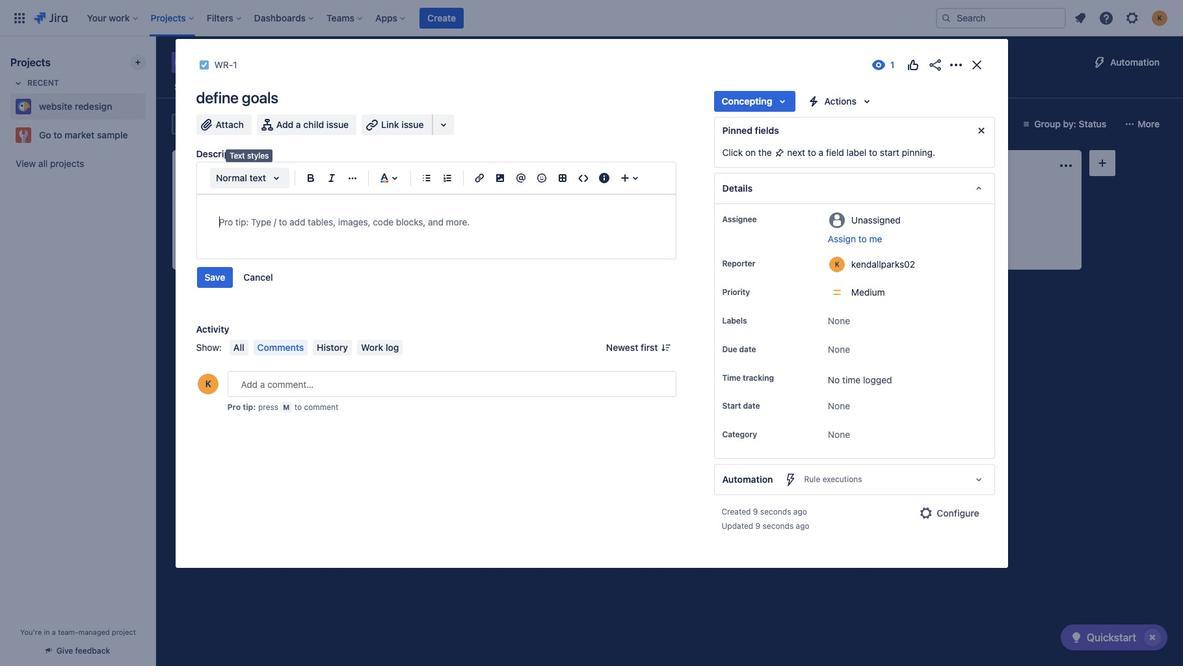 Task type: describe. For each thing, give the bounding box(es) containing it.
0 vertical spatial website
[[198, 53, 252, 72]]

hide message image
[[973, 123, 989, 139]]

give feedback
[[56, 647, 110, 656]]

1 vertical spatial 1
[[430, 160, 434, 171]]

Description - Main content area, start typing to enter text. text field
[[219, 215, 653, 230]]

go to market sample link
[[10, 122, 141, 148]]

1 none from the top
[[828, 315, 850, 327]]

assign to me button
[[828, 233, 981, 246]]

tip:
[[243, 403, 256, 412]]

dismiss quickstart image
[[1142, 628, 1163, 649]]

category
[[722, 430, 757, 440]]

start date
[[722, 402, 760, 411]]

summary link
[[172, 75, 218, 99]]

to
[[192, 161, 202, 170]]

me
[[869, 234, 882, 245]]

to do 0
[[192, 160, 226, 171]]

market
[[65, 129, 95, 141]]

normal text button
[[210, 164, 289, 193]]

link issue button
[[362, 114, 433, 135]]

due date
[[722, 345, 756, 355]]

date for start date
[[743, 402, 760, 411]]

to left start
[[869, 147, 878, 158]]

testing 0
[[742, 160, 785, 171]]

italic ⌘i image
[[324, 170, 339, 186]]

define goals dialog
[[175, 39, 1008, 569]]

medium
[[851, 287, 885, 298]]

1 horizontal spatial task image
[[367, 221, 377, 232]]

goals inside dialog
[[242, 88, 278, 107]]

click on the
[[722, 147, 774, 158]]

a for next to a field label to start pinning.
[[819, 147, 824, 158]]

do
[[204, 161, 215, 170]]

primary element
[[8, 0, 926, 36]]

text styles tooltip
[[226, 150, 273, 162]]

create inside primary element
[[427, 12, 456, 23]]

launch 0
[[926, 160, 968, 171]]

no time logged
[[828, 375, 892, 386]]

kendallparks02
[[851, 259, 915, 270]]

to right m
[[295, 403, 302, 412]]

summary
[[174, 81, 215, 92]]

check image
[[1069, 630, 1084, 646]]

team-
[[58, 628, 78, 637]]

the
[[758, 147, 772, 158]]

automation inside define goals dialog
[[722, 474, 773, 486]]

due date pin to top. only you can see pinned fields. image
[[759, 345, 769, 355]]

view all projects link
[[10, 152, 146, 176]]

0 vertical spatial ago
[[794, 508, 807, 517]]

2 none from the top
[[828, 344, 850, 355]]

reporter
[[722, 259, 756, 269]]

time tracking pin to top. only you can see pinned fields. image
[[777, 373, 787, 384]]

add
[[276, 119, 294, 130]]

0 for design 0
[[592, 160, 598, 171]]

add a child issue button
[[257, 114, 357, 135]]

styles
[[247, 151, 269, 161]]

show:
[[196, 342, 222, 353]]

quickstart
[[1087, 632, 1136, 644]]

2 vertical spatial 1
[[399, 221, 403, 231]]

executions
[[823, 475, 862, 485]]

info panel image
[[596, 170, 612, 186]]

configure
[[937, 508, 979, 519]]

reporter pin to top. only you can see pinned fields. image
[[758, 259, 769, 269]]

numbered list ⌘⇧7 image
[[439, 170, 455, 186]]

more formatting image
[[344, 170, 360, 186]]

actions image
[[948, 57, 964, 73]]

wr-1 for wr-1 'link' inside the define goals dialog
[[214, 59, 237, 70]]

0 for launch 0
[[962, 160, 968, 171]]

add image, video, or file image
[[492, 170, 508, 186]]

1 vertical spatial 9
[[756, 522, 761, 532]]

create for define goals
[[380, 251, 409, 262]]

field
[[826, 147, 844, 158]]

to for me
[[859, 234, 867, 245]]

search image
[[941, 13, 952, 23]]

create for design
[[563, 192, 592, 203]]

text
[[249, 172, 266, 183]]

fields
[[755, 125, 779, 136]]

automation button
[[1087, 52, 1168, 73]]

text
[[230, 151, 245, 161]]

to for a
[[808, 147, 816, 158]]

normal text
[[216, 172, 266, 183]]

create column image
[[1095, 155, 1110, 171]]

pro
[[227, 403, 241, 412]]

testing
[[742, 161, 774, 170]]

assignee
[[722, 215, 757, 224]]

priority
[[722, 288, 750, 297]]

define inside define goals dialog
[[196, 88, 239, 107]]

copy link to issue image
[[235, 59, 245, 70]]

link confluence page
[[562, 252, 653, 263]]

project settings link
[[788, 75, 861, 99]]

concepting button
[[714, 91, 796, 112]]

actions button
[[801, 91, 880, 112]]

project settings
[[791, 81, 858, 92]]

save
[[205, 272, 225, 283]]

concepting 1
[[375, 160, 434, 171]]

bold ⌘b image
[[303, 170, 318, 186]]

1 horizontal spatial redesign
[[255, 53, 315, 72]]

concepting for concepting
[[722, 96, 772, 107]]

create button for define goals
[[359, 247, 528, 267]]

go
[[39, 129, 51, 141]]

work log button
[[357, 340, 403, 356]]

card actions menu image
[[505, 194, 520, 209]]

view all projects
[[16, 158, 84, 169]]

wr- for wr-1 'link' inside the define goals dialog
[[214, 59, 233, 70]]

page
[[632, 252, 653, 263]]

time
[[842, 375, 861, 386]]

tab list containing summary
[[164, 75, 869, 99]]

rule
[[804, 475, 820, 485]]

add people image
[[334, 116, 350, 132]]

labels
[[722, 316, 747, 326]]

wr-1 link inside define goals dialog
[[214, 57, 237, 73]]

tracking
[[743, 373, 774, 383]]

a inside add a child issue button
[[296, 119, 301, 130]]

design 0
[[559, 160, 598, 171]]

create for testing
[[747, 192, 775, 203]]

time tracking
[[722, 373, 774, 383]]

unassigned
[[851, 214, 901, 225]]

assign to me
[[828, 234, 882, 245]]

group inside define goals dialog
[[197, 267, 281, 288]]

created 9 seconds ago updated 9 seconds ago
[[722, 508, 810, 532]]

vote options: no one has voted for this issue yet. image
[[905, 57, 921, 73]]

1 vertical spatial define goals
[[367, 195, 418, 206]]

1 vertical spatial ago
[[796, 522, 810, 532]]

sample
[[97, 129, 128, 141]]

0 for testing 0
[[780, 160, 785, 171]]

in
[[44, 628, 50, 637]]

details
[[722, 183, 753, 194]]

cancel button
[[236, 267, 281, 288]]

all
[[38, 158, 48, 169]]



Task type: vqa. For each thing, say whether or not it's contained in the screenshot.
rightmost from
no



Task type: locate. For each thing, give the bounding box(es) containing it.
history button
[[313, 340, 352, 356]]

concepting up pinned fields
[[722, 96, 772, 107]]

9 right 'updated'
[[756, 522, 761, 532]]

details element
[[714, 173, 995, 204]]

link confluence page image
[[539, 250, 554, 265]]

create button for testing
[[726, 187, 895, 208]]

go to market sample
[[39, 129, 128, 141]]

menu bar inside define goals dialog
[[227, 340, 405, 356]]

to inside "link"
[[54, 129, 62, 141]]

0 vertical spatial define
[[196, 88, 239, 107]]

automation inside button
[[1110, 57, 1160, 68]]

description
[[196, 148, 246, 159]]

assign
[[828, 234, 856, 245]]

collapse recent projects image
[[10, 75, 26, 91]]

1 horizontal spatial 1
[[399, 221, 403, 231]]

managed
[[78, 628, 110, 637]]

concepting for concepting 1
[[375, 161, 425, 170]]

attach button
[[196, 114, 252, 135]]

issue inside link issue button
[[401, 119, 424, 130]]

rule executions
[[804, 475, 862, 485]]

link inside button
[[562, 252, 579, 263]]

1 horizontal spatial issue
[[401, 119, 424, 130]]

comments button
[[253, 340, 308, 356]]

group containing save
[[197, 267, 281, 288]]

wr-1 for wr-1 'link' to the bottom
[[382, 221, 403, 231]]

0 vertical spatial goals
[[242, 88, 278, 107]]

to left the me
[[859, 234, 867, 245]]

m
[[283, 403, 290, 412]]

0 horizontal spatial wr-
[[214, 59, 233, 70]]

0 horizontal spatial define
[[196, 88, 239, 107]]

create button for to do
[[176, 187, 345, 208]]

none
[[828, 315, 850, 327], [828, 344, 850, 355], [828, 401, 850, 412], [828, 430, 850, 441]]

link image
[[471, 170, 487, 186]]

1 vertical spatial wr-
[[382, 221, 399, 231]]

link
[[381, 119, 399, 130], [562, 252, 579, 263]]

all button
[[230, 340, 248, 356]]

project
[[791, 81, 821, 92]]

logged
[[863, 375, 892, 386]]

redesign right copy link to issue icon
[[255, 53, 315, 72]]

no
[[828, 375, 840, 386]]

due
[[722, 345, 737, 355]]

0 vertical spatial task image
[[199, 60, 209, 70]]

none up executions
[[828, 430, 850, 441]]

menu bar
[[227, 340, 405, 356]]

0 horizontal spatial wr-1 link
[[214, 57, 237, 73]]

group
[[197, 267, 281, 288]]

label
[[847, 147, 867, 158]]

0 horizontal spatial concepting
[[375, 161, 425, 170]]

issue inside add a child issue button
[[326, 119, 349, 130]]

comments
[[257, 342, 304, 353]]

start
[[880, 147, 899, 158]]

4 none from the top
[[828, 430, 850, 441]]

0 vertical spatial wr-
[[214, 59, 233, 70]]

wr-1
[[214, 59, 237, 70], [382, 221, 403, 231]]

1 vertical spatial task image
[[367, 221, 377, 232]]

goals
[[242, 88, 278, 107], [396, 195, 418, 206]]

seconds right 'updated'
[[763, 522, 794, 532]]

code snippet image
[[575, 170, 591, 186]]

0 horizontal spatial link
[[381, 119, 399, 130]]

quickstart button
[[1061, 625, 1168, 651]]

feedback
[[75, 647, 110, 656]]

concepting inside concepting 1
[[375, 161, 425, 170]]

0 horizontal spatial task image
[[199, 60, 209, 70]]

1 horizontal spatial define
[[367, 195, 393, 206]]

projects
[[50, 158, 84, 169]]

Add a comment… field
[[227, 371, 676, 397]]

to right next
[[808, 147, 816, 158]]

wr- left copy link to issue icon
[[214, 59, 233, 70]]

1 vertical spatial a
[[819, 147, 824, 158]]

pro tip: press m to comment
[[227, 403, 339, 412]]

0 horizontal spatial 1
[[233, 59, 237, 70]]

0 vertical spatial 9
[[753, 508, 758, 517]]

0 vertical spatial website redesign
[[198, 53, 315, 72]]

a for you're in a team-managed project
[[52, 628, 56, 637]]

to for market
[[54, 129, 62, 141]]

created
[[722, 508, 751, 517]]

attach
[[216, 119, 244, 130]]

automation
[[1110, 57, 1160, 68], [722, 474, 773, 486]]

emoji image
[[534, 170, 549, 186]]

define up search board 'text box'
[[196, 88, 239, 107]]

first
[[641, 342, 658, 353]]

1 horizontal spatial wr-1
[[382, 221, 403, 231]]

all
[[233, 342, 244, 353]]

wr- inside define goals dialog
[[214, 59, 233, 70]]

3 none from the top
[[828, 401, 850, 412]]

history
[[317, 342, 348, 353]]

website inside website redesign link
[[39, 101, 72, 112]]

wr-1 link down concepting 1
[[382, 221, 403, 232]]

a left field
[[819, 147, 824, 158]]

to right go
[[54, 129, 62, 141]]

create button for design
[[543, 187, 712, 208]]

wr-1 up summary
[[214, 59, 237, 70]]

menu bar containing all
[[227, 340, 405, 356]]

you're
[[20, 628, 42, 637]]

cancel
[[243, 272, 273, 283]]

1 horizontal spatial concepting
[[722, 96, 772, 107]]

0
[[220, 160, 226, 171], [592, 160, 598, 171], [780, 160, 785, 171], [962, 160, 968, 171]]

1 vertical spatial seconds
[[763, 522, 794, 532]]

pinning.
[[902, 147, 935, 158]]

none down no
[[828, 401, 850, 412]]

link web pages and more image
[[436, 117, 451, 133]]

2 0 from the left
[[592, 160, 598, 171]]

0 right "code snippet" icon
[[592, 160, 598, 171]]

concepting up 'bullet list ⌘⇧8' image
[[375, 161, 425, 170]]

1 down concepting 1
[[399, 221, 403, 231]]

next
[[787, 147, 805, 158]]

automation image
[[1092, 55, 1108, 70]]

1 horizontal spatial website redesign
[[198, 53, 315, 72]]

1 vertical spatial wr-1 link
[[382, 221, 403, 232]]

1 up attach
[[233, 59, 237, 70]]

1
[[233, 59, 237, 70], [430, 160, 434, 171], [399, 221, 403, 231]]

time
[[722, 373, 741, 383]]

3 0 from the left
[[780, 160, 785, 171]]

a right add
[[296, 119, 301, 130]]

date left due date pin to top. only you can see pinned fields. icon
[[739, 345, 756, 355]]

1 vertical spatial link
[[562, 252, 579, 263]]

next to a field label to start pinning.
[[785, 147, 935, 158]]

start
[[722, 402, 741, 411]]

1 horizontal spatial a
[[296, 119, 301, 130]]

0 horizontal spatial website redesign
[[39, 101, 112, 112]]

1 vertical spatial concepting
[[375, 161, 425, 170]]

define goals down concepting 1
[[367, 195, 418, 206]]

priority pin to top. only you can see pinned fields. image
[[753, 288, 763, 298]]

close image
[[969, 57, 985, 73]]

1 vertical spatial define
[[367, 195, 393, 206]]

define down concepting 1
[[367, 195, 393, 206]]

seconds right "created"
[[760, 508, 791, 517]]

wr-1 down concepting 1
[[382, 221, 403, 231]]

1 horizontal spatial define goals
[[367, 195, 418, 206]]

0 horizontal spatial redesign
[[75, 101, 112, 112]]

1 vertical spatial redesign
[[75, 101, 112, 112]]

1 horizontal spatial website
[[198, 53, 252, 72]]

define goals up attach
[[196, 88, 278, 107]]

link confluence page button
[[528, 245, 664, 271]]

0 down description
[[220, 160, 226, 171]]

work
[[361, 342, 383, 353]]

2 vertical spatial a
[[52, 628, 56, 637]]

0 vertical spatial wr-1
[[214, 59, 237, 70]]

1 vertical spatial goals
[[396, 195, 418, 206]]

1 horizontal spatial automation
[[1110, 57, 1160, 68]]

table image
[[555, 170, 570, 186]]

0 vertical spatial redesign
[[255, 53, 315, 72]]

issue right child on the top
[[326, 119, 349, 130]]

4 0 from the left
[[962, 160, 968, 171]]

projects
[[10, 57, 51, 68]]

link issue
[[381, 119, 424, 130]]

tab
[[228, 75, 259, 99]]

website redesign inside website redesign link
[[39, 101, 112, 112]]

1 vertical spatial automation
[[722, 474, 773, 486]]

link for link issue
[[381, 119, 399, 130]]

tab list
[[164, 75, 869, 99]]

automation right 'automation' icon
[[1110, 57, 1160, 68]]

Search board text field
[[173, 115, 272, 133]]

create button inside primary element
[[420, 7, 464, 28]]

0 vertical spatial define goals
[[196, 88, 278, 107]]

0 right "launch"
[[962, 160, 968, 171]]

0 vertical spatial seconds
[[760, 508, 791, 517]]

wr-1 link up summary
[[214, 57, 237, 73]]

0 vertical spatial concepting
[[722, 96, 772, 107]]

goals up add
[[242, 88, 278, 107]]

wr-1 inside define goals dialog
[[214, 59, 237, 70]]

normal
[[216, 172, 247, 183]]

link for link confluence page
[[562, 252, 579, 263]]

wr-
[[214, 59, 233, 70], [382, 221, 399, 231]]

0 horizontal spatial issue
[[326, 119, 349, 130]]

0 right testing
[[780, 160, 785, 171]]

redesign up go to market sample
[[75, 101, 112, 112]]

more information about this user image
[[829, 257, 845, 273]]

child
[[303, 119, 324, 130]]

website down recent
[[39, 101, 72, 112]]

jira image
[[34, 10, 67, 26], [34, 10, 67, 26]]

a right in at bottom left
[[52, 628, 56, 637]]

give
[[56, 647, 73, 656]]

to inside button
[[859, 234, 867, 245]]

website redesign
[[198, 53, 315, 72], [39, 101, 112, 112]]

1 left 'numbered list ⌘⇧7' image
[[430, 160, 434, 171]]

you're in a team-managed project
[[20, 628, 136, 637]]

0 vertical spatial date
[[739, 345, 756, 355]]

log
[[386, 342, 399, 353]]

newest
[[606, 342, 638, 353]]

date for due date
[[739, 345, 756, 355]]

create banner
[[0, 0, 1183, 36]]

launch
[[926, 161, 957, 170]]

date right the start
[[743, 402, 760, 411]]

none up no
[[828, 344, 850, 355]]

updated
[[722, 522, 753, 532]]

automation element
[[714, 465, 995, 496]]

concepting
[[722, 96, 772, 107], [375, 161, 425, 170]]

confluence
[[582, 252, 630, 263]]

website
[[198, 53, 252, 72], [39, 101, 72, 112]]

to
[[54, 129, 62, 141], [808, 147, 816, 158], [869, 147, 878, 158], [859, 234, 867, 245], [295, 403, 302, 412]]

goals down concepting 1
[[396, 195, 418, 206]]

website up summary
[[198, 53, 252, 72]]

wr- for wr-1 'link' to the bottom
[[382, 221, 399, 231]]

link right link confluence page image
[[562, 252, 579, 263]]

0 vertical spatial wr-1 link
[[214, 57, 237, 73]]

0 horizontal spatial wr-1
[[214, 59, 237, 70]]

0 horizontal spatial a
[[52, 628, 56, 637]]

recent
[[27, 78, 59, 88]]

1 vertical spatial website
[[39, 101, 72, 112]]

1 vertical spatial date
[[743, 402, 760, 411]]

text styles
[[230, 151, 269, 161]]

0 horizontal spatial website
[[39, 101, 72, 112]]

0 horizontal spatial automation
[[722, 474, 773, 486]]

0 vertical spatial automation
[[1110, 57, 1160, 68]]

1 horizontal spatial wr-
[[382, 221, 399, 231]]

press
[[258, 403, 278, 412]]

2 issue from the left
[[401, 119, 424, 130]]

0 vertical spatial link
[[381, 119, 399, 130]]

link inside button
[[381, 119, 399, 130]]

none down more information about this user image
[[828, 315, 850, 327]]

work log
[[361, 342, 399, 353]]

automation up "created"
[[722, 474, 773, 486]]

0 vertical spatial 1
[[233, 59, 237, 70]]

9
[[753, 508, 758, 517], [756, 522, 761, 532]]

1 horizontal spatial goals
[[396, 195, 418, 206]]

0 horizontal spatial goals
[[242, 88, 278, 107]]

9 right "created"
[[753, 508, 758, 517]]

1 issue from the left
[[326, 119, 349, 130]]

task image
[[199, 60, 209, 70], [367, 221, 377, 232]]

seconds
[[760, 508, 791, 517], [763, 522, 794, 532]]

link confluence page image
[[539, 250, 554, 265]]

newest first button
[[598, 340, 676, 356]]

1 0 from the left
[[220, 160, 226, 171]]

link up concepting 1
[[381, 119, 399, 130]]

issue
[[326, 119, 349, 130], [401, 119, 424, 130]]

newest first
[[606, 342, 658, 353]]

0 vertical spatial a
[[296, 119, 301, 130]]

2 horizontal spatial 1
[[430, 160, 434, 171]]

mention image
[[513, 170, 529, 186]]

issue left link web pages and more icon
[[401, 119, 424, 130]]

comment
[[304, 403, 339, 412]]

actions
[[824, 96, 857, 107]]

1 horizontal spatial wr-1 link
[[382, 221, 403, 232]]

2 horizontal spatial a
[[819, 147, 824, 158]]

design
[[559, 161, 587, 170]]

1 vertical spatial website redesign
[[39, 101, 112, 112]]

0 horizontal spatial define goals
[[196, 88, 278, 107]]

a
[[296, 119, 301, 130], [819, 147, 824, 158], [52, 628, 56, 637]]

define goals inside dialog
[[196, 88, 278, 107]]

1 inside define goals dialog
[[233, 59, 237, 70]]

wr- down concepting 1
[[382, 221, 399, 231]]

Search field
[[936, 7, 1066, 28]]

1 horizontal spatial link
[[562, 252, 579, 263]]

1 vertical spatial wr-1
[[382, 221, 403, 231]]

on
[[745, 147, 756, 158]]

concepting inside concepting dropdown button
[[722, 96, 772, 107]]

bullet list ⌘⇧8 image
[[419, 170, 434, 186]]



